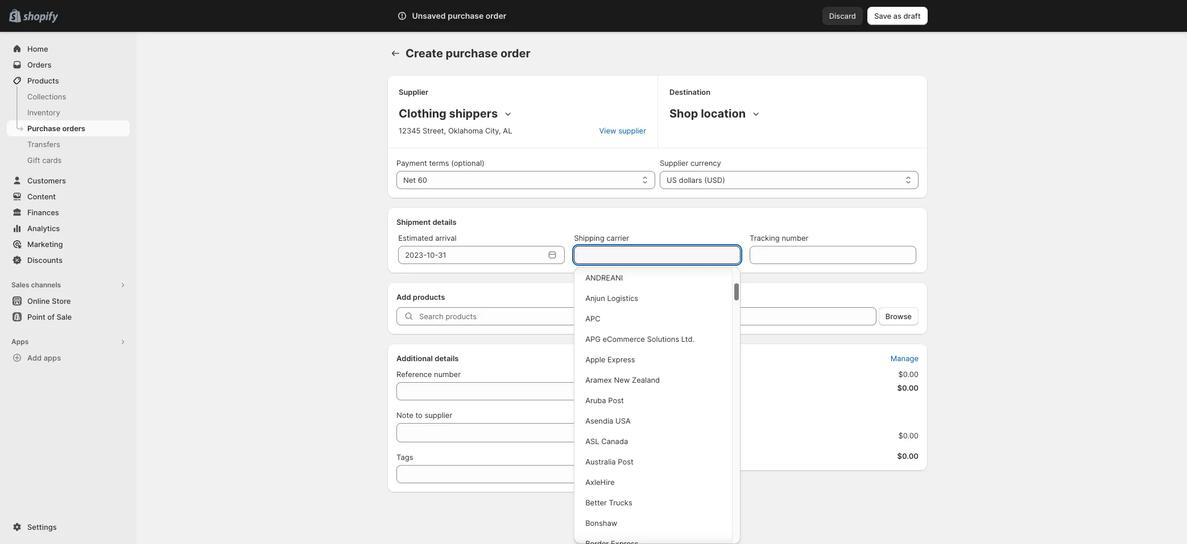 Task type: vqa. For each thing, say whether or not it's contained in the screenshot.
YYYY-MM-DD text field at bottom left
no



Task type: describe. For each thing, give the bounding box(es) containing it.
bonshaw
[[585, 519, 617, 528]]

solutions
[[647, 335, 679, 344]]

search
[[443, 11, 467, 20]]

products
[[413, 293, 445, 302]]

aruba
[[585, 396, 606, 406]]

group containing andreani
[[574, 85, 732, 545]]

collections link
[[7, 89, 130, 105]]

shop
[[669, 107, 698, 121]]

aramex new zealand
[[585, 376, 660, 385]]

finances
[[27, 208, 59, 217]]

new
[[614, 376, 630, 385]]

asendia usa
[[585, 417, 631, 426]]

ltd.
[[681, 335, 695, 344]]

as
[[893, 11, 902, 20]]

point of sale button
[[0, 309, 137, 325]]

apc
[[585, 315, 600, 324]]

sales channels
[[11, 281, 61, 290]]

us
[[667, 176, 677, 185]]

view
[[599, 126, 616, 135]]

cards
[[42, 156, 62, 165]]

shopify image
[[23, 12, 58, 23]]

add products
[[396, 293, 445, 302]]

note to supplier
[[396, 411, 452, 420]]

marketing
[[27, 240, 63, 249]]

asl
[[585, 437, 599, 447]]

zealand
[[632, 376, 660, 385]]

shop location
[[669, 107, 746, 121]]

shop location button
[[667, 105, 764, 123]]

apps button
[[7, 334, 130, 350]]

apps
[[44, 354, 61, 363]]

cost
[[671, 418, 688, 427]]

create purchase order
[[406, 47, 531, 60]]

draft
[[903, 11, 921, 20]]

search button
[[424, 7, 754, 25]]

channels
[[31, 281, 61, 290]]

12345
[[399, 126, 421, 135]]

Search products text field
[[419, 308, 876, 326]]

apps
[[11, 338, 29, 346]]

online
[[27, 297, 50, 306]]

store
[[52, 297, 71, 306]]

carrier
[[606, 234, 629, 243]]

gift cards link
[[7, 152, 130, 168]]

orders link
[[7, 57, 130, 73]]

$0.00 inside $0.00 $0.00
[[898, 370, 919, 379]]

currency
[[690, 159, 721, 168]]

marketing link
[[7, 237, 130, 253]]

transfers
[[27, 140, 60, 149]]

point
[[27, 313, 45, 322]]

reference
[[396, 370, 432, 379]]

tracking number
[[750, 234, 808, 243]]

manage button
[[884, 351, 925, 367]]

create
[[406, 47, 443, 60]]

Shipping carrier text field
[[574, 246, 741, 264]]

ecommerce
[[603, 335, 645, 344]]

details for additional details
[[435, 354, 459, 363]]

products
[[27, 76, 59, 85]]

number for reference number
[[434, 370, 461, 379]]

add apps button
[[7, 350, 130, 366]]

order for create purchase order
[[500, 47, 531, 60]]

settings
[[27, 523, 57, 532]]

1 vertical spatial supplier
[[425, 411, 452, 420]]

al
[[503, 126, 512, 135]]

anjun
[[585, 294, 605, 303]]

aramex
[[585, 376, 612, 385]]

purchase
[[27, 124, 60, 133]]

Note to supplier text field
[[396, 424, 644, 443]]

browse button
[[879, 308, 919, 326]]

point of sale
[[27, 313, 72, 322]]

andreani
[[585, 274, 623, 283]]

destination
[[669, 88, 711, 97]]

post for australia post
[[618, 458, 634, 467]]

reference number
[[396, 370, 461, 379]]

unsaved
[[412, 11, 446, 20]]

city,
[[485, 126, 501, 135]]

additional details
[[396, 354, 459, 363]]

shipment details
[[396, 218, 457, 227]]

sales
[[11, 281, 29, 290]]

trucks
[[609, 499, 632, 508]]

$0.00 inside cost adjustments $0.00
[[898, 432, 919, 441]]

discounts
[[27, 256, 63, 265]]

purchase orders
[[27, 124, 85, 133]]

estimated
[[398, 234, 433, 243]]

axlehire
[[585, 478, 615, 487]]



Task type: locate. For each thing, give the bounding box(es) containing it.
0 vertical spatial add
[[396, 293, 411, 302]]

discard link
[[822, 7, 863, 25]]

1 horizontal spatial add
[[396, 293, 411, 302]]

products link
[[7, 73, 130, 89]]

terms
[[429, 159, 449, 168]]

supplier up clothing
[[399, 88, 428, 97]]

0 vertical spatial number
[[782, 234, 808, 243]]

dollars
[[679, 176, 702, 185]]

purchase for unsaved
[[448, 11, 484, 20]]

home link
[[7, 41, 130, 57]]

add left "apps"
[[27, 354, 42, 363]]

express
[[608, 355, 635, 365]]

0 vertical spatial supplier
[[399, 88, 428, 97]]

payment
[[396, 159, 427, 168]]

Estimated arrival text field
[[398, 246, 544, 264]]

of
[[47, 313, 55, 322]]

post for aruba post
[[608, 396, 624, 406]]

transfers link
[[7, 137, 130, 152]]

1 vertical spatial purchase
[[446, 47, 498, 60]]

0 vertical spatial order
[[486, 11, 506, 20]]

unsaved purchase order
[[412, 11, 506, 20]]

0 vertical spatial post
[[608, 396, 624, 406]]

details up reference number
[[435, 354, 459, 363]]

finances link
[[7, 205, 130, 221]]

shipping carrier
[[574, 234, 629, 243]]

net 60
[[403, 176, 427, 185]]

street,
[[423, 126, 446, 135]]

clothing shippers button
[[396, 105, 516, 123]]

to
[[415, 411, 423, 420]]

purchase right unsaved
[[448, 11, 484, 20]]

1 horizontal spatial supplier
[[618, 126, 646, 135]]

analytics link
[[7, 221, 130, 237]]

clothing
[[399, 107, 446, 121]]

1 vertical spatial order
[[500, 47, 531, 60]]

0 vertical spatial details
[[432, 218, 457, 227]]

Tags text field
[[396, 466, 644, 484]]

number for tracking number
[[782, 234, 808, 243]]

0 horizontal spatial supplier
[[399, 88, 428, 97]]

12345 street, oklahoma city, al
[[399, 126, 512, 135]]

purchase orders link
[[7, 121, 130, 137]]

australia
[[585, 458, 616, 467]]

supplier right view
[[618, 126, 646, 135]]

gift cards
[[27, 156, 62, 165]]

details
[[432, 218, 457, 227], [435, 354, 459, 363]]

order for unsaved purchase order
[[486, 11, 506, 20]]

arrival
[[435, 234, 457, 243]]

home
[[27, 44, 48, 53]]

collections
[[27, 92, 66, 101]]

0 vertical spatial purchase
[[448, 11, 484, 20]]

analytics
[[27, 224, 60, 233]]

$0.00 $0.00
[[897, 370, 919, 393]]

browse
[[886, 312, 912, 321]]

(usd)
[[704, 176, 725, 185]]

apg
[[585, 335, 601, 344]]

0 vertical spatial supplier
[[618, 126, 646, 135]]

gift
[[27, 156, 40, 165]]

sale
[[57, 313, 72, 322]]

supplier
[[399, 88, 428, 97], [660, 159, 688, 168]]

apple
[[585, 355, 605, 365]]

1 vertical spatial post
[[618, 458, 634, 467]]

1 horizontal spatial number
[[782, 234, 808, 243]]

purchase for create
[[446, 47, 498, 60]]

location
[[701, 107, 746, 121]]

details for shipment details
[[432, 218, 457, 227]]

supplier for supplier currency
[[660, 159, 688, 168]]

add left products
[[396, 293, 411, 302]]

order
[[486, 11, 506, 20], [500, 47, 531, 60]]

0 horizontal spatial supplier
[[425, 411, 452, 420]]

discounts link
[[7, 253, 130, 268]]

tracking
[[750, 234, 780, 243]]

Tracking number text field
[[750, 246, 916, 264]]

post down canada
[[618, 458, 634, 467]]

number down additional details
[[434, 370, 461, 379]]

Reference number text field
[[396, 383, 644, 401]]

net
[[403, 176, 416, 185]]

0 horizontal spatial number
[[434, 370, 461, 379]]

discard
[[829, 11, 856, 20]]

us dollars (usd)
[[667, 176, 725, 185]]

note
[[396, 411, 413, 420]]

post right aruba
[[608, 396, 624, 406]]

supplier inside dropdown button
[[618, 126, 646, 135]]

better trucks
[[585, 499, 632, 508]]

0 horizontal spatial add
[[27, 354, 42, 363]]

asl canada
[[585, 437, 628, 447]]

1 vertical spatial number
[[434, 370, 461, 379]]

online store button
[[0, 293, 137, 309]]

group
[[574, 85, 732, 545]]

save as draft
[[874, 11, 921, 20]]

shippers
[[449, 107, 498, 121]]

supplier up us in the top right of the page
[[660, 159, 688, 168]]

apg ecommerce solutions ltd.
[[585, 335, 695, 344]]

number right tracking
[[782, 234, 808, 243]]

add for add products
[[396, 293, 411, 302]]

add for add apps
[[27, 354, 42, 363]]

additional
[[396, 354, 433, 363]]

australia post
[[585, 458, 634, 467]]

details up arrival
[[432, 218, 457, 227]]

online store link
[[7, 293, 130, 309]]

supplier for supplier
[[399, 88, 428, 97]]

purchase
[[448, 11, 484, 20], [446, 47, 498, 60]]

60
[[418, 176, 427, 185]]

add
[[396, 293, 411, 302], [27, 354, 42, 363]]

clothing shippers
[[399, 107, 498, 121]]

1 horizontal spatial supplier
[[660, 159, 688, 168]]

supplier currency
[[660, 159, 721, 168]]

1 vertical spatial supplier
[[660, 159, 688, 168]]

$0.00
[[898, 370, 919, 379], [897, 384, 919, 393], [898, 432, 919, 441], [897, 452, 919, 461]]

inventory link
[[7, 105, 130, 121]]

orders
[[62, 124, 85, 133]]

content
[[27, 192, 56, 201]]

number
[[782, 234, 808, 243], [434, 370, 461, 379]]

online store
[[27, 297, 71, 306]]

supplier right to
[[425, 411, 452, 420]]

1 vertical spatial add
[[27, 354, 42, 363]]

add inside button
[[27, 354, 42, 363]]

payment terms (optional)
[[396, 159, 484, 168]]

purchase down unsaved purchase order
[[446, 47, 498, 60]]

1 vertical spatial details
[[435, 354, 459, 363]]

manage
[[891, 354, 919, 363]]

inventory
[[27, 108, 60, 117]]

orders
[[27, 60, 51, 69]]



